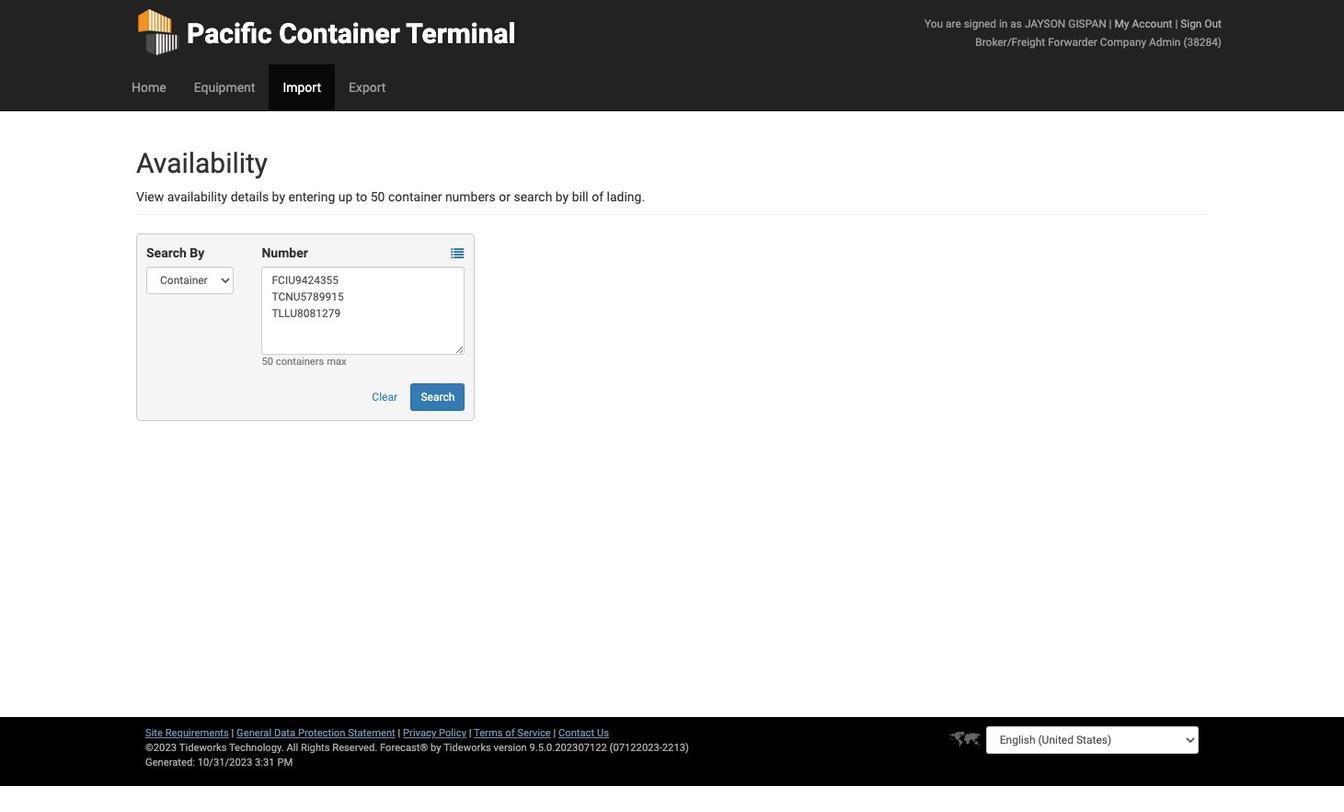 Task type: vqa. For each thing, say whether or not it's contained in the screenshot.
account?
no



Task type: locate. For each thing, give the bounding box(es) containing it.
export button
[[335, 64, 400, 110]]

by left bill
[[555, 190, 569, 204]]

of right bill
[[592, 190, 604, 204]]

in
[[999, 17, 1008, 30]]

show list image
[[451, 248, 464, 261]]

home
[[132, 80, 166, 95]]

generated:
[[145, 757, 195, 769]]

rights
[[301, 742, 330, 754]]

search inside "button"
[[421, 391, 455, 404]]

container
[[388, 190, 442, 204]]

view availability details by entering up to 50 container numbers or search by bill of lading.
[[136, 190, 645, 204]]

us
[[597, 728, 609, 740]]

export
[[349, 80, 386, 95]]

50 left containers
[[262, 356, 273, 368]]

50 right to at the left
[[370, 190, 385, 204]]

up
[[338, 190, 353, 204]]

0 vertical spatial of
[[592, 190, 604, 204]]

0 vertical spatial search
[[146, 246, 187, 260]]

pacific
[[187, 17, 272, 50]]

search left by
[[146, 246, 187, 260]]

1 vertical spatial search
[[421, 391, 455, 404]]

search
[[146, 246, 187, 260], [421, 391, 455, 404]]

1 horizontal spatial by
[[431, 742, 441, 754]]

broker/freight
[[975, 36, 1045, 49]]

1 horizontal spatial 50
[[370, 190, 385, 204]]

of up 'version'
[[505, 728, 515, 740]]

terms of service link
[[474, 728, 551, 740]]

1 horizontal spatial of
[[592, 190, 604, 204]]

protection
[[298, 728, 345, 740]]

10/31/2023
[[198, 757, 252, 769]]

numbers
[[445, 190, 496, 204]]

of
[[592, 190, 604, 204], [505, 728, 515, 740]]

50
[[370, 190, 385, 204], [262, 356, 273, 368]]

search right "clear" button
[[421, 391, 455, 404]]

0 horizontal spatial search
[[146, 246, 187, 260]]

(38284)
[[1183, 36, 1222, 49]]

pacific container terminal link
[[136, 0, 516, 64]]

account
[[1132, 17, 1172, 30]]

1 vertical spatial 50
[[262, 356, 273, 368]]

are
[[946, 17, 961, 30]]

by
[[272, 190, 285, 204], [555, 190, 569, 204], [431, 742, 441, 754]]

| left general
[[231, 728, 234, 740]]

1 vertical spatial of
[[505, 728, 515, 740]]

forwarder
[[1048, 36, 1097, 49]]

clear
[[372, 391, 397, 404]]

pm
[[277, 757, 293, 769]]

search for search by
[[146, 246, 187, 260]]

| up the 9.5.0.202307122
[[553, 728, 556, 740]]

by right details
[[272, 190, 285, 204]]

as
[[1010, 17, 1022, 30]]

| up tideworks
[[469, 728, 471, 740]]

site requirements link
[[145, 728, 229, 740]]

of inside site requirements | general data protection statement | privacy policy | terms of service | contact us ©2023 tideworks technology. all rights reserved. forecast® by tideworks version 9.5.0.202307122 (07122023-2213) generated: 10/31/2023 3:31 pm
[[505, 728, 515, 740]]

data
[[274, 728, 295, 740]]

version
[[494, 742, 527, 754]]

|
[[1109, 17, 1112, 30], [1175, 17, 1178, 30], [231, 728, 234, 740], [398, 728, 400, 740], [469, 728, 471, 740], [553, 728, 556, 740]]

all
[[287, 742, 298, 754]]

0 horizontal spatial of
[[505, 728, 515, 740]]

by down privacy policy link
[[431, 742, 441, 754]]

statement
[[348, 728, 395, 740]]

0 horizontal spatial 50
[[262, 356, 273, 368]]

0 horizontal spatial by
[[272, 190, 285, 204]]

clear button
[[362, 384, 408, 411]]

terms
[[474, 728, 503, 740]]

1 horizontal spatial search
[[421, 391, 455, 404]]

pacific container terminal
[[187, 17, 516, 50]]



Task type: describe. For each thing, give the bounding box(es) containing it.
contact
[[558, 728, 594, 740]]

policy
[[439, 728, 466, 740]]

privacy policy link
[[403, 728, 466, 740]]

to
[[356, 190, 367, 204]]

lading.
[[607, 190, 645, 204]]

| left sign
[[1175, 17, 1178, 30]]

availability
[[136, 147, 268, 179]]

9.5.0.202307122
[[529, 742, 607, 754]]

search for search
[[421, 391, 455, 404]]

or
[[499, 190, 511, 204]]

general data protection statement link
[[237, 728, 395, 740]]

50 containers max
[[262, 356, 346, 368]]

service
[[517, 728, 551, 740]]

site
[[145, 728, 163, 740]]

import button
[[269, 64, 335, 110]]

search by
[[146, 246, 204, 260]]

you are signed in as jayson gispan | my account | sign out broker/freight forwarder company admin (38284)
[[925, 17, 1222, 49]]

3:31
[[255, 757, 275, 769]]

import
[[283, 80, 321, 95]]

technology.
[[229, 742, 284, 754]]

search button
[[411, 384, 465, 411]]

| up forecast®
[[398, 728, 400, 740]]

search
[[514, 190, 552, 204]]

2 horizontal spatial by
[[555, 190, 569, 204]]

entering
[[288, 190, 335, 204]]

you
[[925, 17, 943, 30]]

©2023 tideworks
[[145, 742, 227, 754]]

terminal
[[406, 17, 516, 50]]

Number text field
[[262, 267, 465, 355]]

by inside site requirements | general data protection statement | privacy policy | terms of service | contact us ©2023 tideworks technology. all rights reserved. forecast® by tideworks version 9.5.0.202307122 (07122023-2213) generated: 10/31/2023 3:31 pm
[[431, 742, 441, 754]]

my
[[1114, 17, 1129, 30]]

equipment
[[194, 80, 255, 95]]

site requirements | general data protection statement | privacy policy | terms of service | contact us ©2023 tideworks technology. all rights reserved. forecast® by tideworks version 9.5.0.202307122 (07122023-2213) generated: 10/31/2023 3:31 pm
[[145, 728, 689, 769]]

privacy
[[403, 728, 436, 740]]

equipment button
[[180, 64, 269, 110]]

(07122023-
[[610, 742, 662, 754]]

company
[[1100, 36, 1146, 49]]

general
[[237, 728, 272, 740]]

| left "my"
[[1109, 17, 1112, 30]]

contact us link
[[558, 728, 609, 740]]

details
[[231, 190, 269, 204]]

forecast®
[[380, 742, 428, 754]]

home button
[[118, 64, 180, 110]]

requirements
[[165, 728, 229, 740]]

bill
[[572, 190, 589, 204]]

out
[[1205, 17, 1222, 30]]

tideworks
[[444, 742, 491, 754]]

gispan
[[1068, 17, 1106, 30]]

containers
[[276, 356, 324, 368]]

my account link
[[1114, 17, 1172, 30]]

by
[[190, 246, 204, 260]]

view
[[136, 190, 164, 204]]

0 vertical spatial 50
[[370, 190, 385, 204]]

container
[[279, 17, 400, 50]]

sign out link
[[1180, 17, 1222, 30]]

signed
[[964, 17, 996, 30]]

admin
[[1149, 36, 1181, 49]]

2213)
[[662, 742, 689, 754]]

availability
[[167, 190, 227, 204]]

sign
[[1180, 17, 1202, 30]]

jayson
[[1025, 17, 1066, 30]]

max
[[327, 356, 346, 368]]

number
[[262, 246, 308, 260]]

reserved.
[[332, 742, 377, 754]]



